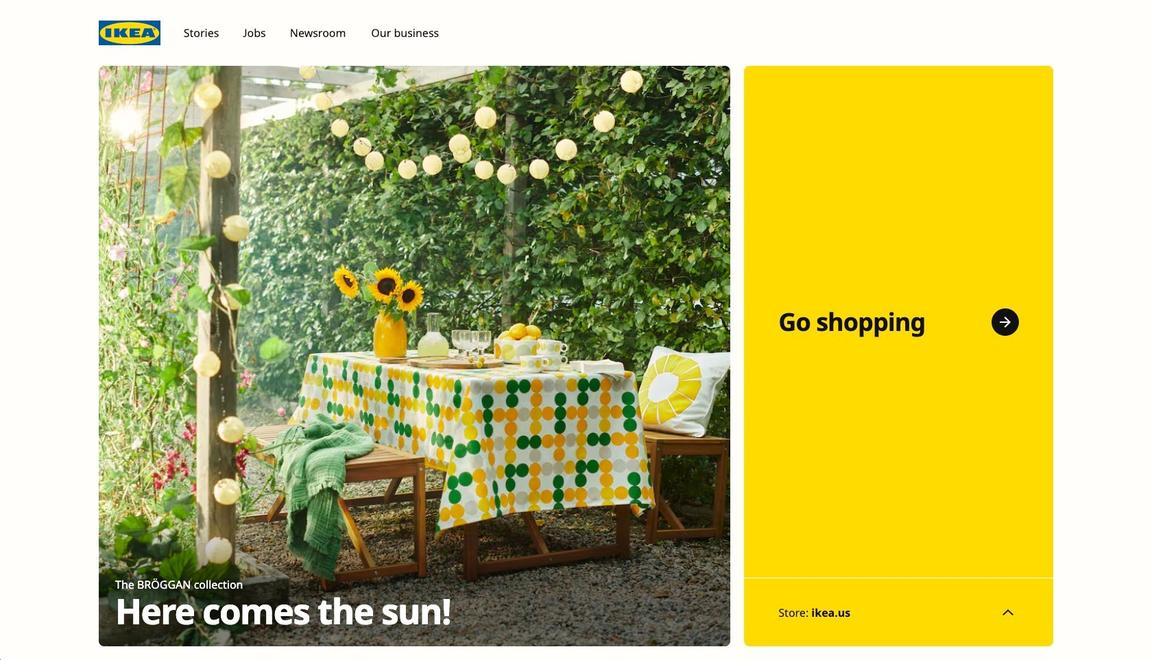 Task type: locate. For each thing, give the bounding box(es) containing it.
an outdoor space with nämmarö benches and a table with a bröggan tablecloth and glassware, and a vase of sunflowers. image
[[99, 66, 731, 647]]



Task type: describe. For each thing, give the bounding box(es) containing it.
ikea logo image
[[99, 21, 161, 45]]



Task type: vqa. For each thing, say whether or not it's contained in the screenshot.
CHANGE
no



